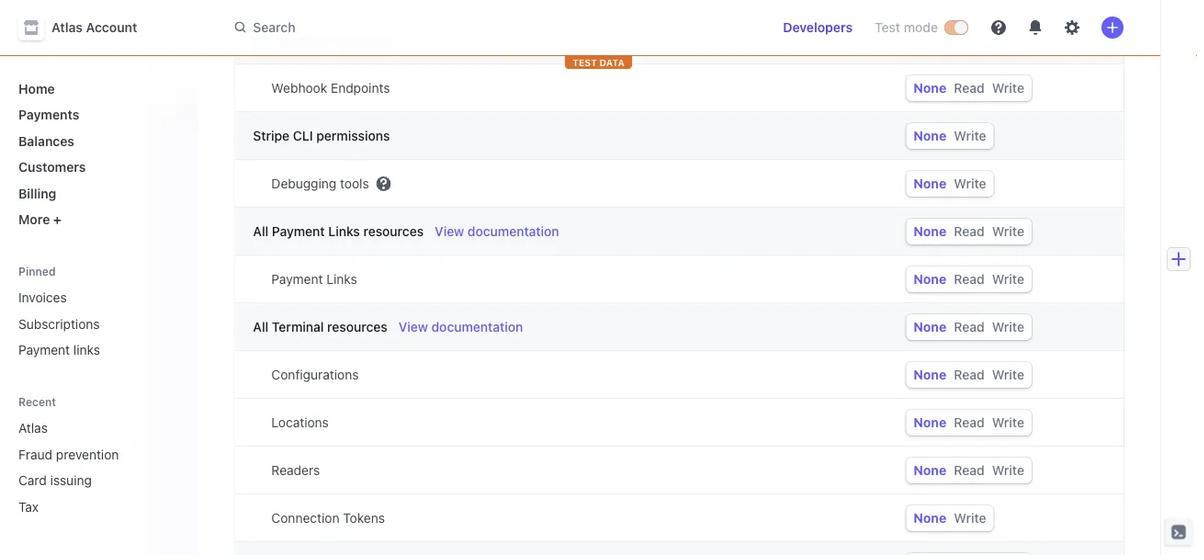 Task type: describe. For each thing, give the bounding box(es) containing it.
10 none button from the top
[[914, 463, 947, 478]]

2 read from the top
[[954, 80, 985, 96]]

recent element
[[0, 413, 198, 522]]

6 none from the top
[[914, 272, 947, 287]]

11 none from the top
[[914, 510, 947, 526]]

view documentation link for all terminal resources
[[399, 318, 523, 336]]

read button for 10th none button from the top
[[954, 463, 985, 478]]

configurations
[[272, 367, 359, 382]]

1 none write from the top
[[914, 128, 987, 143]]

card issuing link
[[11, 465, 158, 495]]

3 read from the top
[[954, 224, 985, 239]]

0 vertical spatial links
[[328, 224, 360, 239]]

+
[[53, 212, 62, 227]]

notifications image
[[1028, 20, 1043, 35]]

test data
[[573, 57, 625, 68]]

invoices
[[18, 290, 67, 305]]

2 none from the top
[[914, 80, 947, 96]]

2 none write from the top
[[914, 176, 987, 191]]

1 none from the top
[[914, 33, 947, 48]]

subscriptions link
[[11, 309, 183, 339]]

balances link
[[11, 126, 183, 156]]

3 none from the top
[[914, 128, 947, 143]]

9 none from the top
[[914, 415, 947, 430]]

documentation for all payment links resources
[[468, 224, 559, 239]]

3 none write from the top
[[914, 510, 987, 526]]

read button for fifth none button from the bottom of the page
[[954, 319, 985, 335]]

atlas account button
[[18, 15, 156, 40]]

webhook
[[272, 33, 327, 48]]

pinned
[[18, 265, 56, 278]]

read button for 7th none button from the bottom of the page
[[954, 224, 985, 239]]

resources for all webhook resources
[[330, 33, 391, 48]]

5 read from the top
[[954, 319, 985, 335]]

5 none from the top
[[914, 224, 947, 239]]

card
[[18, 473, 47, 488]]

account
[[86, 20, 137, 35]]

connection tokens
[[272, 510, 385, 526]]

endpoints
[[331, 80, 390, 96]]

webhook endpoints
[[272, 80, 390, 96]]

8 none from the top
[[914, 367, 947, 382]]

test mode
[[875, 20, 938, 35]]

1 none button from the top
[[914, 33, 947, 48]]

view documentation for all payment links resources
[[435, 224, 559, 239]]

7 none button from the top
[[914, 319, 947, 335]]

search
[[253, 20, 296, 35]]

stripe cli permissions
[[253, 128, 390, 143]]

6 none button from the top
[[914, 272, 947, 287]]

pinned navigation links element
[[11, 256, 187, 365]]

3 none read write from the top
[[914, 224, 1025, 239]]

fraud prevention link
[[11, 439, 158, 469]]

documentation for all webhook resources
[[435, 33, 526, 48]]

view for all terminal resources
[[399, 319, 428, 335]]

settings image
[[1065, 20, 1080, 35]]

view documentation for all terminal resources
[[399, 319, 523, 335]]

payment links
[[18, 342, 100, 357]]

atlas link
[[11, 413, 158, 443]]

data
[[600, 57, 625, 68]]

recent
[[18, 395, 56, 408]]

payments
[[18, 107, 79, 122]]

home link
[[11, 74, 183, 103]]

7 none from the top
[[914, 319, 947, 335]]

view documentation link for all payment links resources
[[435, 222, 559, 241]]

fraud prevention
[[18, 447, 119, 462]]

11 none button from the top
[[914, 510, 947, 526]]

all for all webhook resources
[[253, 33, 269, 48]]

balances
[[18, 133, 74, 148]]

test
[[875, 20, 901, 35]]

payment links
[[272, 272, 357, 287]]

read button for 9th none button
[[954, 415, 985, 430]]

4 none from the top
[[914, 176, 947, 191]]

all payment links resources
[[253, 224, 424, 239]]

2 none button from the top
[[914, 80, 947, 96]]

tools
[[340, 176, 369, 191]]

read button for 6th none button
[[954, 272, 985, 287]]

4 none read write from the top
[[914, 272, 1025, 287]]

atlas for atlas
[[18, 420, 48, 436]]



Task type: vqa. For each thing, say whether or not it's contained in the screenshot.
Home LINK
yes



Task type: locate. For each thing, give the bounding box(es) containing it.
home
[[18, 81, 55, 96]]

1 vertical spatial payment
[[272, 272, 323, 287]]

view documentation link
[[402, 31, 526, 50], [435, 222, 559, 241], [399, 318, 523, 336]]

all terminal resources
[[253, 319, 388, 335]]

1 read button from the top
[[954, 33, 985, 48]]

1 vertical spatial atlas
[[18, 420, 48, 436]]

6 read button from the top
[[954, 367, 985, 382]]

read button for second none button from the top of the page
[[954, 80, 985, 96]]

resources right terminal
[[327, 319, 388, 335]]

payment links link
[[11, 335, 183, 365]]

debugging
[[272, 176, 337, 191]]

fraud
[[18, 447, 52, 462]]

payment for payment links
[[18, 342, 70, 357]]

resources down tools
[[363, 224, 424, 239]]

permissions
[[316, 128, 390, 143]]

0 vertical spatial atlas
[[51, 20, 83, 35]]

5 read button from the top
[[954, 319, 985, 335]]

10 none from the top
[[914, 463, 947, 478]]

mode
[[904, 20, 938, 35]]

connection
[[272, 510, 340, 526]]

subscriptions
[[18, 316, 100, 331]]

1 vertical spatial all
[[253, 224, 269, 239]]

1 vertical spatial documentation
[[468, 224, 559, 239]]

8 read button from the top
[[954, 463, 985, 478]]

0 vertical spatial view documentation
[[402, 33, 526, 48]]

payment
[[272, 224, 325, 239], [272, 272, 323, 287], [18, 342, 70, 357]]

payment up terminal
[[272, 272, 323, 287]]

developers link
[[776, 13, 860, 42]]

0 vertical spatial documentation
[[435, 33, 526, 48]]

1 vertical spatial view documentation
[[435, 224, 559, 239]]

customers
[[18, 159, 86, 175]]

0 vertical spatial none write
[[914, 128, 987, 143]]

payment for payment links
[[272, 272, 323, 287]]

card issuing
[[18, 473, 92, 488]]

pinned element
[[11, 283, 183, 365]]

0 vertical spatial all
[[253, 33, 269, 48]]

2 vertical spatial resources
[[327, 319, 388, 335]]

2 read button from the top
[[954, 80, 985, 96]]

links
[[328, 224, 360, 239], [326, 272, 357, 287]]

documentation
[[435, 33, 526, 48], [468, 224, 559, 239], [432, 319, 523, 335]]

invoices link
[[11, 283, 183, 312]]

view documentation for all webhook resources
[[402, 33, 526, 48]]

0 vertical spatial view documentation link
[[402, 31, 526, 50]]

7 read from the top
[[954, 415, 985, 430]]

help image
[[992, 20, 1006, 35]]

0 horizontal spatial atlas
[[18, 420, 48, 436]]

view documentation
[[402, 33, 526, 48], [435, 224, 559, 239], [399, 319, 523, 335]]

prevention
[[56, 447, 119, 462]]

atlas account
[[51, 20, 137, 35]]

1 vertical spatial links
[[326, 272, 357, 287]]

4 read from the top
[[954, 272, 985, 287]]

issuing
[[50, 473, 92, 488]]

5 none button from the top
[[914, 224, 947, 239]]

7 none read write from the top
[[914, 415, 1025, 430]]

8 read from the top
[[954, 463, 985, 478]]

none read write
[[914, 33, 1025, 48], [914, 80, 1025, 96], [914, 224, 1025, 239], [914, 272, 1025, 287], [914, 319, 1025, 335], [914, 367, 1025, 382], [914, 415, 1025, 430], [914, 463, 1025, 478]]

0 vertical spatial view
[[402, 33, 431, 48]]

view for all webhook resources
[[402, 33, 431, 48]]

core navigation links element
[[11, 74, 183, 234]]

6 none read write from the top
[[914, 367, 1025, 382]]

customers link
[[11, 152, 183, 182]]

payments link
[[11, 100, 183, 130]]

atlas up fraud
[[18, 420, 48, 436]]

1 vertical spatial none write
[[914, 176, 987, 191]]

links down all payment links resources
[[326, 272, 357, 287]]

none write
[[914, 128, 987, 143], [914, 176, 987, 191], [914, 510, 987, 526]]

webhook
[[272, 80, 327, 96]]

1 vertical spatial resources
[[363, 224, 424, 239]]

8 none button from the top
[[914, 367, 947, 382]]

resources for all terminal resources
[[327, 319, 388, 335]]

1 horizontal spatial atlas
[[51, 20, 83, 35]]

0 vertical spatial resources
[[330, 33, 391, 48]]

debugging tools
[[272, 176, 369, 191]]

8 none read write from the top
[[914, 463, 1025, 478]]

write button
[[992, 33, 1025, 48], [992, 80, 1025, 96], [954, 128, 987, 143], [954, 176, 987, 191], [992, 224, 1025, 239], [992, 272, 1025, 287], [992, 319, 1025, 335], [992, 367, 1025, 382], [992, 415, 1025, 430], [992, 463, 1025, 478], [954, 510, 987, 526]]

stripe
[[253, 128, 290, 143]]

billing link
[[11, 178, 183, 208]]

read button
[[954, 33, 985, 48], [954, 80, 985, 96], [954, 224, 985, 239], [954, 272, 985, 287], [954, 319, 985, 335], [954, 367, 985, 382], [954, 415, 985, 430], [954, 463, 985, 478]]

all
[[253, 33, 269, 48], [253, 224, 269, 239], [253, 319, 269, 335]]

2 vertical spatial documentation
[[432, 319, 523, 335]]

1 vertical spatial view documentation link
[[435, 222, 559, 241]]

2 vertical spatial view documentation
[[399, 319, 523, 335]]

recent navigation links element
[[0, 387, 198, 522]]

tax link
[[11, 492, 158, 522]]

9 none button from the top
[[914, 415, 947, 430]]

none
[[914, 33, 947, 48], [914, 80, 947, 96], [914, 128, 947, 143], [914, 176, 947, 191], [914, 224, 947, 239], [914, 272, 947, 287], [914, 319, 947, 335], [914, 367, 947, 382], [914, 415, 947, 430], [914, 463, 947, 478], [914, 510, 947, 526]]

all for all terminal resources
[[253, 319, 269, 335]]

read button for 11th none button from the bottom
[[954, 33, 985, 48]]

2 vertical spatial view documentation link
[[399, 318, 523, 336]]

atlas left account at the left of page
[[51, 20, 83, 35]]

cli
[[293, 128, 313, 143]]

0 vertical spatial payment
[[272, 224, 325, 239]]

atlas inside atlas account button
[[51, 20, 83, 35]]

tax
[[18, 499, 39, 514]]

3 all from the top
[[253, 319, 269, 335]]

5 none read write from the top
[[914, 319, 1025, 335]]

atlas
[[51, 20, 83, 35], [18, 420, 48, 436]]

links down tools
[[328, 224, 360, 239]]

6 read from the top
[[954, 367, 985, 382]]

3 none button from the top
[[914, 128, 947, 143]]

atlas inside atlas link
[[18, 420, 48, 436]]

all for all payment links resources
[[253, 224, 269, 239]]

write
[[992, 33, 1025, 48], [992, 80, 1025, 96], [954, 128, 987, 143], [954, 176, 987, 191], [992, 224, 1025, 239], [992, 272, 1025, 287], [992, 319, 1025, 335], [992, 367, 1025, 382], [992, 415, 1025, 430], [992, 463, 1025, 478], [954, 510, 987, 526]]

3 read button from the top
[[954, 224, 985, 239]]

1 none read write from the top
[[914, 33, 1025, 48]]

atlas for atlas account
[[51, 20, 83, 35]]

tokens
[[343, 510, 385, 526]]

more
[[18, 212, 50, 227]]

resources up endpoints
[[330, 33, 391, 48]]

locations
[[272, 415, 329, 430]]

2 vertical spatial all
[[253, 319, 269, 335]]

documentation for all terminal resources
[[432, 319, 523, 335]]

2 vertical spatial view
[[399, 319, 428, 335]]

2 all from the top
[[253, 224, 269, 239]]

none button
[[914, 33, 947, 48], [914, 80, 947, 96], [914, 128, 947, 143], [914, 176, 947, 191], [914, 224, 947, 239], [914, 272, 947, 287], [914, 319, 947, 335], [914, 367, 947, 382], [914, 415, 947, 430], [914, 463, 947, 478], [914, 510, 947, 526]]

2 none read write from the top
[[914, 80, 1025, 96]]

4 read button from the top
[[954, 272, 985, 287]]

2 vertical spatial none write
[[914, 510, 987, 526]]

2 vertical spatial payment
[[18, 342, 70, 357]]

developers
[[783, 20, 853, 35]]

Search text field
[[224, 11, 742, 44]]

all webhook resources
[[253, 33, 391, 48]]

7 read button from the top
[[954, 415, 985, 430]]

billing
[[18, 186, 56, 201]]

test
[[573, 57, 597, 68]]

4 none button from the top
[[914, 176, 947, 191]]

read button for 4th none button from the bottom of the page
[[954, 367, 985, 382]]

Search search field
[[224, 11, 742, 44]]

links
[[73, 342, 100, 357]]

view
[[402, 33, 431, 48], [435, 224, 464, 239], [399, 319, 428, 335]]

payment down debugging
[[272, 224, 325, 239]]

resources
[[330, 33, 391, 48], [363, 224, 424, 239], [327, 319, 388, 335]]

readers
[[272, 463, 320, 478]]

1 vertical spatial view
[[435, 224, 464, 239]]

payment down subscriptions
[[18, 342, 70, 357]]

1 read from the top
[[954, 33, 985, 48]]

payment inside payment links link
[[18, 342, 70, 357]]

view for all payment links resources
[[435, 224, 464, 239]]

1 all from the top
[[253, 33, 269, 48]]

read
[[954, 33, 985, 48], [954, 80, 985, 96], [954, 224, 985, 239], [954, 272, 985, 287], [954, 319, 985, 335], [954, 367, 985, 382], [954, 415, 985, 430], [954, 463, 985, 478]]

more +
[[18, 212, 62, 227]]

view documentation link for all webhook resources
[[402, 31, 526, 50]]

terminal
[[272, 319, 324, 335]]



